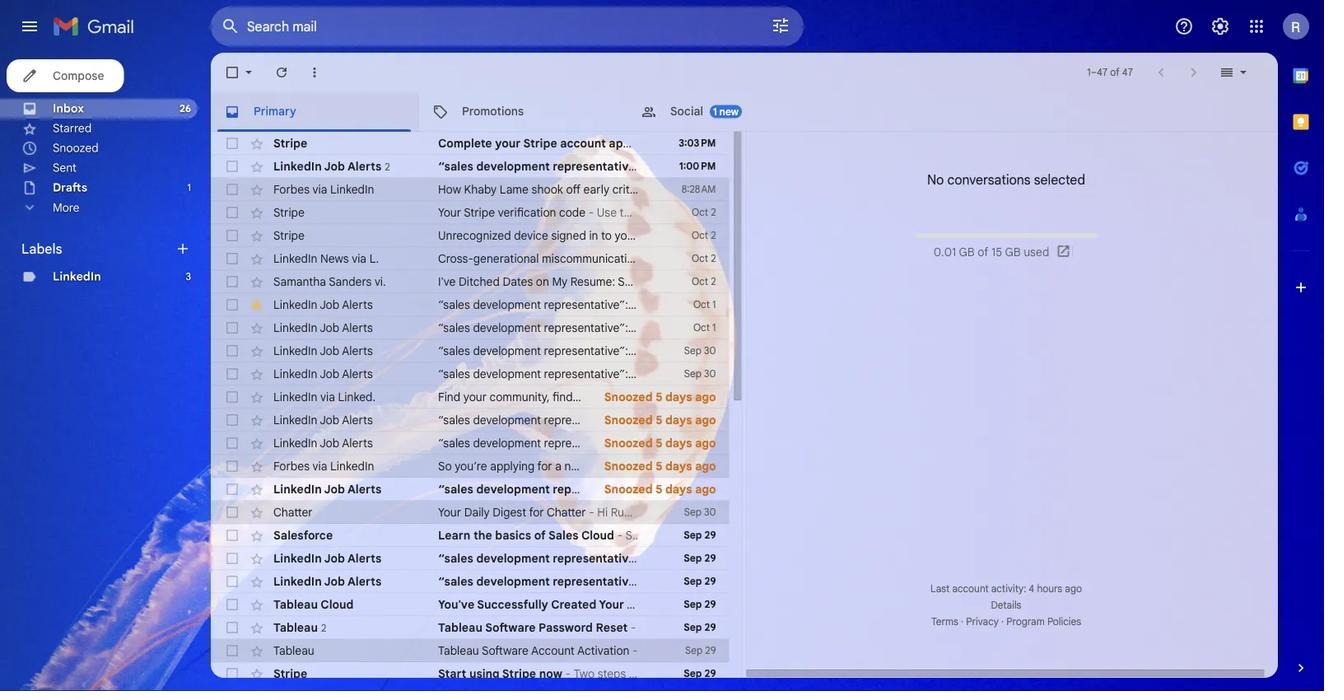 Task type: locate. For each thing, give the bounding box(es) containing it.
cloud
[[581, 528, 614, 542], [321, 597, 354, 612]]

tableau up tableau 2 at the left bottom
[[273, 597, 318, 612]]

- for code
[[589, 205, 594, 220]]

2 inside tableau 2
[[321, 622, 326, 634]]

1 · from the left
[[961, 616, 963, 628]]

2 "sales from the top
[[438, 297, 470, 312]]

opportunities down should
[[663, 482, 739, 496]]

samantha sanders vi.
[[273, 274, 386, 289]]

your
[[438, 205, 461, 220], [438, 505, 461, 519], [599, 597, 624, 612]]

new inside tab
[[720, 105, 739, 118]]

0 vertical spatial the
[[646, 251, 664, 266]]

forbes via linkedin for how khaby lame shook off early critics and followed his passion to become tiktok's most popular influencer
[[273, 182, 374, 196]]

development for "sales development representative": boulevard - smb sales development representative and more
[[473, 367, 541, 381]]

your down how
[[438, 205, 461, 220]]

remote
[[928, 320, 968, 335]]

tableau for tableau cloud
[[273, 597, 318, 612]]

- right the reset
[[631, 620, 636, 635]]

job for "sales development representative": 21 opportunities
[[320, 413, 339, 427]]

5 right 21
[[656, 413, 663, 427]]

job for "sales development representative": boulevard - smb sales development representative and more
[[320, 367, 339, 381]]

10 "sales from the top
[[438, 574, 473, 588]]

8 linkedin job alerts from the top
[[273, 551, 382, 565]]

2 vertical spatial account
[[952, 583, 989, 595]]

development inside "link"
[[473, 413, 541, 427]]

early
[[584, 182, 610, 196]]

1 horizontal spatial ·
[[1001, 616, 1004, 628]]

1 vertical spatial forbes
[[273, 459, 310, 473]]

alerts for "sales development representative": boulevard - smb sales development representative and more
[[342, 367, 373, 381]]

1:00 pm
[[679, 160, 716, 173]]

your stripe verification code -
[[438, 205, 597, 220]]

- right aidoc
[[683, 159, 689, 173]]

development for "sales development representative": 30+ opportunities
[[476, 574, 550, 588]]

shook
[[532, 182, 563, 196]]

opportunities for "sales development representative": 25 opportunities
[[647, 436, 717, 450]]

0 vertical spatial your
[[438, 205, 461, 220]]

job for "sales development representative": 24 opportunities
[[324, 551, 345, 565]]

"sales inside "sales development representative": aidoc - sales development representative and more link
[[438, 159, 473, 173]]

new up accepting
[[720, 105, 739, 118]]

oct 1 down the
[[694, 299, 716, 311]]

2 inside linkedin job alerts 2
[[385, 160, 390, 173]]

your daily digest for chatter -
[[438, 505, 597, 519]]

sales up "sales development representative": path - sales development representative (remote) and more
[[686, 320, 714, 335]]

community,
[[490, 390, 550, 404]]

sep 30 down should
[[684, 506, 716, 518]]

forbes via linkedin
[[273, 182, 374, 196], [273, 459, 374, 473]]

snoozed down starred
[[53, 141, 99, 155]]

new inside 'link'
[[565, 459, 586, 473]]

5 5 from the top
[[656, 482, 663, 496]]

representative":
[[553, 159, 646, 173], [544, 297, 628, 312], [544, 320, 628, 335], [544, 343, 628, 358], [544, 367, 628, 381]]

- right code
[[589, 205, 594, 220]]

cloud up "sales development representative": 24 opportunities
[[581, 528, 614, 542]]

1 sep 30 from the top
[[684, 345, 716, 357]]

sep for row containing tableau cloud
[[684, 598, 702, 611]]

days down "sales development representative": boulevard - smb sales development representative and more link
[[666, 390, 692, 404]]

development for retrain.ai
[[719, 297, 788, 312]]

2 for 21th row from the bottom
[[711, 206, 716, 219]]

29 for row containing salesforce
[[705, 529, 716, 542]]

development for talentify
[[717, 320, 786, 335]]

oct down the
[[694, 299, 710, 311]]

find your community, find your path forward link
[[438, 389, 670, 405]]

3 days from the top
[[666, 436, 692, 450]]

alerts for "sales development representative": retrain.ai - sales development representative and more
[[342, 297, 373, 312]]

inbox link
[[53, 101, 84, 116]]

- down 'do'
[[680, 297, 686, 312]]

unrecognized device signed in to your stripe account
[[438, 228, 717, 243]]

for up learn the basics of sales cloud - at the left bottom of page
[[529, 505, 544, 519]]

representative": for path
[[544, 343, 628, 358]]

linkedin job alerts for "sales development representative": 25 opportunities
[[273, 436, 373, 450]]

software up start using stripe now -
[[482, 643, 529, 658]]

1 5 from the top
[[656, 390, 663, 404]]

0 horizontal spatial chatter
[[273, 505, 313, 519]]

development for "sales development representative": 25 opportunities
[[473, 436, 541, 450]]

linkedin for find your community, find your path forward
[[273, 390, 318, 404]]

sent
[[53, 161, 77, 175]]

"sales inside "sales development representative": 21 opportunities "link"
[[438, 413, 470, 427]]

representative": down the job—how
[[553, 482, 646, 496]]

job for "sales development representative": talentify - sales development representative manager - remote - usa and more
[[320, 320, 339, 335]]

6 linkedin job alerts from the top
[[273, 436, 373, 450]]

"sales inside "sales development representative": talentify - sales development representative manager - remote - usa and more link
[[438, 320, 470, 335]]

row containing salesforce
[[211, 524, 729, 547]]

résumé
[[730, 459, 769, 473]]

in
[[589, 228, 598, 243]]

snoozed up 21
[[604, 390, 653, 404]]

- left smb
[[687, 367, 692, 381]]

opportunities inside the "sales development representative": 24 opportunities link
[[665, 551, 742, 565]]

30 for sales
[[704, 368, 716, 380]]

3 5 from the top
[[656, 436, 663, 450]]

decline
[[667, 251, 705, 266]]

sales down start
[[692, 159, 722, 173]]

representative for "sales development representative": retrain.ai - sales development representative and more
[[791, 297, 870, 312]]

opportunities for "sales development representative": 24 opportunities
[[665, 551, 742, 565]]

5 down boulevard
[[656, 390, 663, 404]]

30+
[[649, 574, 670, 588]]

do
[[678, 274, 693, 289]]

chatter up salesforce
[[273, 505, 313, 519]]

4 linkedin job alerts from the top
[[273, 367, 373, 381]]

sales right smb
[[721, 367, 749, 381]]

development for "sales development representative": retrain.ai - sales development representative and more
[[473, 297, 541, 312]]

gb right 0.01
[[959, 245, 974, 259]]

1 new
[[713, 105, 739, 118]]

oct up the
[[692, 252, 708, 265]]

7 "sales from the top
[[438, 436, 470, 450]]

learn
[[438, 528, 471, 542]]

gb right the 15
[[1005, 245, 1021, 259]]

representative": for 21
[[544, 413, 628, 427]]

4 row from the top
[[211, 201, 729, 224]]

1 vertical spatial your
[[438, 505, 461, 519]]

None checkbox
[[224, 181, 241, 198], [224, 204, 241, 221], [224, 227, 241, 244], [224, 250, 241, 267], [224, 297, 241, 313], [224, 366, 241, 382], [224, 550, 241, 567], [224, 573, 241, 590], [224, 181, 241, 198], [224, 204, 241, 221], [224, 227, 241, 244], [224, 250, 241, 267], [224, 297, 241, 313], [224, 366, 241, 382], [224, 550, 241, 567], [224, 573, 241, 590]]

support image
[[1175, 16, 1194, 36]]

linkedin for "sales development representative": 13 opportunities
[[273, 482, 322, 496]]

4 snoozed 5 days ago from the top
[[604, 459, 716, 473]]

5 up 13
[[656, 459, 663, 473]]

job for "sales development representative": retrain.ai - sales development representative and more
[[320, 297, 339, 312]]

5 linkedin job alerts from the top
[[273, 413, 373, 427]]

learn the basics of sales cloud -
[[438, 528, 626, 542]]

hours
[[1037, 583, 1062, 595]]

applying
[[490, 459, 535, 473]]

3 linkedin job alerts from the top
[[273, 343, 373, 358]]

1 gb from the left
[[959, 245, 974, 259]]

snoozed down so you're applying for a new job—how long should your résumé be? 'link'
[[604, 482, 653, 496]]

account up the decline
[[675, 228, 717, 243]]

representative": for 25
[[544, 436, 628, 450]]

snoozed 5 days ago for 25
[[604, 436, 716, 450]]

opportunities right 24 on the bottom of the page
[[665, 551, 742, 565]]

i've ditched dates on my resume: should you do the same? link
[[438, 273, 753, 290]]

- for path
[[658, 343, 663, 358]]

account inside last account activity: 4 hours ago details terms · privacy · program policies
[[952, 583, 989, 595]]

3 oct 2 from the top
[[692, 252, 716, 265]]

0 vertical spatial for
[[537, 459, 552, 473]]

9 "sales from the top
[[438, 551, 473, 565]]

linkedin job alerts for "sales development representative": talentify - sales development representative manager - remote - usa and more
[[273, 320, 373, 335]]

1 horizontal spatial 47
[[1122, 66, 1133, 79]]

None search field
[[211, 7, 804, 46]]

talentify
[[631, 320, 675, 335]]

to right in
[[601, 228, 612, 243]]

5 snoozed 5 days ago from the top
[[604, 482, 716, 496]]

1 inside social, one new message, tab
[[713, 105, 717, 118]]

11 row from the top
[[211, 362, 955, 385]]

29 for row containing tableau cloud
[[705, 598, 716, 611]]

snoozed 5 days ago up long
[[604, 436, 716, 450]]

snoozed down '25' on the bottom left of the page
[[604, 459, 653, 473]]

tableau for tableau software password reset -
[[438, 620, 483, 635]]

0 vertical spatial forbes
[[273, 182, 310, 196]]

passion
[[735, 182, 775, 196]]

tableau down tableau 2 at the left bottom
[[273, 643, 314, 658]]

"sales development representative": 13 opportunities link
[[438, 481, 739, 497]]

representative": for aidoc
[[553, 159, 646, 173]]

opportunities for "sales development representative": 30+ opportunities
[[673, 574, 749, 588]]

6 row from the top
[[211, 247, 998, 270]]

18 row from the top
[[211, 524, 729, 547]]

your up the reset
[[599, 597, 624, 612]]

gmail image
[[53, 10, 142, 43]]

2 linkedin job alerts from the top
[[273, 320, 373, 335]]

- for reset
[[631, 620, 636, 635]]

"sales for "sales development representative": talentify - sales development representative manager - remote - usa and more
[[438, 320, 470, 335]]

snoozed inside labels navigation
[[53, 141, 99, 155]]

aidoc
[[648, 159, 681, 173]]

main menu image
[[20, 16, 40, 36]]

2 sep 30 from the top
[[684, 368, 716, 380]]

2 5 from the top
[[656, 413, 663, 427]]

sales down the
[[688, 297, 716, 312]]

representative": for 30+
[[553, 574, 646, 588]]

2 forbes via linkedin from the top
[[273, 459, 374, 473]]

opportunities inside "sales development representative": 30+ opportunities link
[[673, 574, 749, 588]]

7 row from the top
[[211, 270, 753, 293]]

- right path at the left of page
[[658, 343, 663, 358]]

linkedin
[[273, 159, 322, 173], [330, 182, 374, 196], [273, 251, 318, 266], [53, 269, 101, 284], [273, 297, 318, 312], [273, 320, 318, 335], [273, 343, 318, 358], [273, 367, 318, 381], [273, 390, 318, 404], [273, 413, 318, 427], [273, 436, 318, 450], [330, 459, 374, 473], [273, 482, 322, 496], [273, 551, 322, 565], [273, 574, 322, 588]]

be?
[[772, 459, 792, 473]]

complete
[[438, 136, 492, 150]]

"sales development representative": 25 opportunities
[[438, 436, 717, 450]]

1 vertical spatial software
[[482, 643, 529, 658]]

row
[[211, 132, 835, 155], [211, 155, 944, 178], [211, 178, 1006, 201], [211, 201, 729, 224], [211, 224, 729, 247], [211, 247, 998, 270], [211, 270, 753, 293], [211, 293, 922, 316], [211, 316, 1054, 339], [211, 339, 951, 362], [211, 362, 955, 385], [211, 385, 729, 409], [211, 409, 729, 432], [211, 432, 729, 455], [211, 455, 792, 478], [211, 478, 739, 501], [211, 501, 729, 524], [211, 524, 729, 547], [211, 547, 742, 570], [211, 570, 749, 593], [211, 593, 729, 616], [211, 616, 729, 639], [211, 639, 729, 662], [211, 662, 729, 685]]

·
[[961, 616, 963, 628], [1001, 616, 1004, 628]]

development
[[725, 159, 799, 173], [719, 297, 788, 312], [717, 320, 786, 335], [697, 343, 766, 358], [752, 367, 821, 381]]

representative for "sales development representative": talentify - sales development representative manager - remote - usa and more
[[789, 320, 867, 335]]

1 chatter from the left
[[273, 505, 313, 519]]

1 horizontal spatial account
[[675, 228, 717, 243]]

2 forbes from the top
[[273, 459, 310, 473]]

representative": down the "sales development representative": 24 opportunities link
[[553, 574, 646, 588]]

1 days from the top
[[666, 390, 692, 404]]

0 vertical spatial sep 30
[[684, 345, 716, 357]]

long
[[641, 459, 663, 473]]

password
[[539, 620, 593, 635]]

1 vertical spatial forbes via linkedin
[[273, 459, 374, 473]]

path
[[602, 390, 626, 404]]

boulevard
[[631, 367, 684, 381]]

29 for 20th row from the top of the no conversations selected main content
[[705, 575, 716, 588]]

"sales inside "sales development representative": 25 opportunities link
[[438, 436, 470, 450]]

unrecognized device signed in to your stripe account link
[[438, 227, 717, 244]]

2 chatter from the left
[[547, 505, 586, 519]]

3 "sales from the top
[[438, 320, 470, 335]]

for for applying
[[537, 459, 552, 473]]

representative": inside "link"
[[544, 413, 628, 427]]

representative
[[802, 159, 888, 173], [791, 297, 870, 312], [789, 320, 867, 335], [769, 343, 847, 358], [824, 367, 902, 381]]

to right passion
[[778, 182, 789, 196]]

2 horizontal spatial to
[[778, 182, 789, 196]]

"sales
[[438, 159, 473, 173], [438, 297, 470, 312], [438, 320, 470, 335], [438, 343, 470, 358], [438, 367, 470, 381], [438, 413, 470, 427], [438, 436, 470, 450], [438, 482, 473, 496], [438, 551, 473, 565], [438, 574, 473, 588]]

your up learn
[[438, 505, 461, 519]]

sep 30 for smb
[[684, 368, 716, 380]]

representative left (remote) on the right of page
[[769, 343, 847, 358]]

24 row from the top
[[211, 662, 729, 685]]

representative down career
[[791, 297, 870, 312]]

linkedin job alerts for "sales development representative": 21 opportunities
[[273, 413, 373, 427]]

"sales inside "sales development representative": boulevard - smb sales development representative and more link
[[438, 367, 470, 381]]

oct 1 up "sales development representative": path - sales development representative (remote) and more
[[694, 322, 716, 334]]

representative up (remote) on the right of page
[[789, 320, 867, 335]]

development for aidoc
[[725, 159, 799, 173]]

5 days from the top
[[666, 482, 692, 496]]

2 oct 2 from the top
[[692, 229, 716, 242]]

snoozed for "sales development representative": 13 opportunities
[[604, 482, 653, 496]]

8 "sales from the top
[[438, 482, 473, 496]]

forbes via linkedin down linkedin job alerts 2
[[273, 182, 374, 196]]

sep for row containing chatter
[[684, 506, 702, 518]]

4 "sales from the top
[[438, 343, 470, 358]]

sep 29
[[684, 529, 716, 542], [684, 552, 716, 565], [684, 575, 716, 588], [684, 598, 716, 611], [684, 621, 716, 634], [685, 645, 716, 657], [684, 668, 716, 680]]

sep for 22th row from the top
[[684, 621, 702, 634]]

alerts for "sales development representative": talentify - sales development representative manager - remote - usa and more
[[342, 320, 373, 335]]

1 "sales from the top
[[438, 159, 473, 173]]

for inside 'link'
[[537, 459, 552, 473]]

ago for "sales development representative": 13 opportunities
[[695, 482, 716, 496]]

labels navigation
[[0, 53, 211, 691]]

1 forbes via linkedin from the top
[[273, 182, 374, 196]]

0 vertical spatial software
[[485, 620, 536, 635]]

"sales development representative": retrain.ai - sales development representative and more
[[438, 297, 922, 312]]

"sales development representative": path - sales development representative (remote) and more link
[[438, 343, 951, 359]]

alerts for "sales development representative": 21 opportunities
[[342, 413, 373, 427]]

linkedin for "sales development representative": boulevard - smb sales development representative and more
[[273, 367, 318, 381]]

representative": up "sales development representative": 25 opportunities at bottom
[[544, 413, 628, 427]]

· right terms
[[961, 616, 963, 628]]

0 horizontal spatial account
[[560, 136, 606, 150]]

1 oct 1 from the top
[[694, 299, 716, 311]]

"sales for "sales development representative": 25 opportunities
[[438, 436, 470, 450]]

0 vertical spatial forbes via linkedin
[[273, 182, 374, 196]]

drafts link
[[53, 180, 87, 195]]

forbes
[[273, 182, 310, 196], [273, 459, 310, 473]]

"sales inside "sales development representative": 13 opportunities link
[[438, 482, 473, 496]]

2 vertical spatial sep 30
[[684, 506, 716, 518]]

1 row from the top
[[211, 132, 835, 155]]

None checkbox
[[224, 64, 241, 81], [224, 135, 241, 152], [224, 158, 241, 175], [224, 273, 241, 290], [224, 320, 241, 336], [224, 343, 241, 359], [224, 389, 241, 405], [224, 412, 241, 428], [224, 435, 241, 451], [224, 458, 241, 474], [224, 481, 241, 497], [224, 504, 241, 521], [224, 527, 241, 544], [224, 596, 241, 613], [224, 619, 241, 636], [224, 642, 241, 659], [224, 666, 241, 682], [224, 64, 241, 81], [224, 135, 241, 152], [224, 158, 241, 175], [224, 273, 241, 290], [224, 320, 241, 336], [224, 343, 241, 359], [224, 389, 241, 405], [224, 412, 241, 428], [224, 435, 241, 451], [224, 458, 241, 474], [224, 481, 241, 497], [224, 504, 241, 521], [224, 527, 241, 544], [224, 596, 241, 613], [224, 619, 241, 636], [224, 642, 241, 659], [224, 666, 241, 682]]

ago for "sales development representative": 25 opportunities
[[695, 436, 716, 450]]

sales
[[692, 159, 722, 173], [688, 297, 716, 312], [686, 320, 714, 335], [666, 343, 694, 358], [721, 367, 749, 381], [548, 528, 579, 542]]

via down linkedin job alerts 2
[[313, 182, 327, 196]]

1 vertical spatial sep 30
[[684, 368, 716, 380]]

generational
[[473, 251, 539, 266]]

last account activity: 4 hours ago details terms · privacy · program policies
[[930, 583, 1082, 628]]

representative": down "sales development representative": 21 opportunities "link" at the bottom of page
[[544, 436, 628, 450]]

tab list containing primary
[[211, 92, 1278, 132]]

1 horizontal spatial gb
[[1005, 245, 1021, 259]]

for left a
[[537, 459, 552, 473]]

1 horizontal spatial chatter
[[547, 505, 586, 519]]

0 horizontal spatial ·
[[961, 616, 963, 628]]

days right long
[[666, 459, 692, 473]]

0 horizontal spatial the
[[474, 528, 492, 542]]

5 for for
[[656, 459, 663, 473]]

representative": for talentify
[[544, 320, 628, 335]]

4 days from the top
[[666, 459, 692, 473]]

samantha
[[273, 274, 326, 289]]

"sales inside "sales development representative": retrain.ai - sales development representative and more link
[[438, 297, 470, 312]]

1 vertical spatial 30
[[704, 368, 716, 380]]

1 forbes from the top
[[273, 182, 310, 196]]

the down 'daily'
[[474, 528, 492, 542]]

1 horizontal spatial the
[[646, 251, 664, 266]]

5 "sales from the top
[[438, 367, 470, 381]]

sep 30 for sales
[[684, 345, 716, 357]]

so you're applying for a new job—how long should your résumé be? link
[[438, 458, 792, 474]]

opportunities up should
[[647, 436, 717, 450]]

1 vertical spatial new
[[565, 459, 586, 473]]

tableau up start
[[438, 643, 479, 658]]

account up off
[[560, 136, 606, 150]]

representative": up "sales development representative": 30+ opportunities
[[553, 551, 646, 565]]

2 horizontal spatial account
[[952, 583, 989, 595]]

- right activation
[[633, 643, 638, 658]]

- for activation
[[633, 643, 638, 658]]

2 gb from the left
[[1005, 245, 1021, 259]]

sep 30 up "sales development representative": boulevard - smb sales development representative and more
[[684, 345, 716, 357]]

0 horizontal spatial cloud
[[321, 597, 354, 612]]

via down linkedin via linked.
[[313, 459, 327, 473]]

representative": for retrain.ai
[[544, 297, 628, 312]]

2 oct 1 from the top
[[694, 322, 716, 334]]

the up you
[[646, 251, 664, 266]]

row containing samantha sanders vi.
[[211, 270, 753, 293]]

1 snoozed 5 days ago from the top
[[604, 390, 716, 404]]

sep 30 down the "sales development representative": path - sales development representative (remote) and more link
[[684, 368, 716, 380]]

compose button
[[7, 59, 124, 92]]

to left start
[[675, 136, 687, 150]]

- right now
[[566, 666, 571, 681]]

"sales development representative": boulevard - smb sales development representative and more link
[[438, 366, 955, 382]]

1 vertical spatial oct 1
[[694, 322, 716, 334]]

7 linkedin job alerts from the top
[[273, 482, 382, 496]]

daily
[[464, 505, 490, 519]]

job for "sales development representative": 13 opportunities
[[324, 482, 345, 496]]

days down should
[[666, 482, 692, 496]]

oct 2
[[692, 206, 716, 219], [692, 229, 716, 242], [692, 252, 716, 265], [692, 276, 716, 288]]

opportunities for "sales development representative": 21 opportunities
[[644, 413, 715, 427]]

2 30 from the top
[[704, 368, 716, 380]]

1 linkedin job alerts from the top
[[273, 297, 373, 312]]

0 vertical spatial oct 1
[[694, 299, 716, 311]]

sep for 15th row from the bottom of the no conversations selected main content
[[684, 345, 702, 357]]

oct 2 up the cross-generational miscommunication, the decline of an essential career and taylor swift's economy boost
[[692, 229, 716, 242]]

row containing chatter
[[211, 501, 729, 524]]

job for "sales development representative": 30+ opportunities
[[324, 574, 345, 588]]

oct down 8:28 am
[[692, 206, 708, 219]]

0 horizontal spatial new
[[565, 459, 586, 473]]

you're
[[455, 459, 487, 473]]

0 vertical spatial cloud
[[581, 528, 614, 542]]

- left usa
[[971, 320, 976, 335]]

1 vertical spatial for
[[529, 505, 544, 519]]

oct 2 down 8:28 am
[[692, 206, 716, 219]]

2 days from the top
[[666, 413, 692, 427]]

representative up tiktok's at top right
[[802, 159, 888, 173]]

1 horizontal spatial new
[[720, 105, 739, 118]]

6 "sales from the top
[[438, 413, 470, 427]]

snoozed 5 days ago down long
[[604, 482, 716, 496]]

1 oct 2 from the top
[[692, 206, 716, 219]]

representative":
[[544, 413, 628, 427], [544, 436, 628, 450], [553, 482, 646, 496], [553, 551, 646, 565], [553, 574, 646, 588]]

5 row from the top
[[211, 224, 729, 247]]

tableau down you've
[[438, 620, 483, 635]]

now
[[539, 666, 563, 681]]

cross-generational miscommunication, the decline of an essential career and taylor swift's economy boost
[[438, 251, 998, 266]]

5 down long
[[656, 482, 663, 496]]

1 vertical spatial to
[[778, 182, 789, 196]]

opportunities inside "sales development representative": 13 opportunities link
[[663, 482, 739, 496]]

snoozed up '25' on the bottom left of the page
[[604, 413, 653, 427]]

3 snoozed 5 days ago from the top
[[604, 436, 716, 450]]

opportunities right 30+
[[673, 574, 749, 588]]

0 vertical spatial new
[[720, 105, 739, 118]]

0 horizontal spatial gb
[[959, 245, 974, 259]]

sales for aidoc
[[692, 159, 722, 173]]

0.01
[[933, 245, 956, 259]]

10 row from the top
[[211, 339, 951, 362]]

account right last
[[952, 583, 989, 595]]

"sales inside "sales development representative": 30+ opportunities link
[[438, 574, 473, 588]]

become
[[792, 182, 834, 196]]

sales for path
[[666, 343, 694, 358]]

oct 2 for you
[[692, 276, 716, 288]]

your for your daily digest for chatter -
[[438, 505, 461, 519]]

0 vertical spatial to
[[675, 136, 687, 150]]

1 30 from the top
[[704, 345, 716, 357]]

development for path
[[697, 343, 766, 358]]

0 vertical spatial 30
[[704, 345, 716, 357]]

9 linkedin job alerts from the top
[[273, 574, 382, 588]]

sales up "sales development representative": boulevard - smb sales development representative and more
[[666, 343, 694, 358]]

2 vertical spatial to
[[601, 228, 612, 243]]

find your community, find your path forward
[[438, 390, 670, 404]]

1 47 of 47
[[1087, 66, 1133, 79]]

days down the forward
[[666, 413, 692, 427]]

9 row from the top
[[211, 316, 1054, 339]]

opportunities
[[644, 413, 715, 427], [647, 436, 717, 450], [663, 482, 739, 496], [665, 551, 742, 565], [673, 574, 749, 588]]

1 vertical spatial cloud
[[321, 597, 354, 612]]

forbes via linkedin down linkedin via linked.
[[273, 459, 374, 473]]

representative for "sales development representative": path - sales development representative (remote) and more
[[769, 343, 847, 358]]

12 row from the top
[[211, 385, 729, 409]]

representative down (remote) on the right of page
[[824, 367, 902, 381]]

more image
[[306, 64, 323, 81]]

2 for row containing linkedin news via l.
[[711, 252, 716, 265]]

forbes for so you're applying for a new job—how long should your résumé be?
[[273, 459, 310, 473]]

tab list
[[1278, 53, 1324, 632], [211, 92, 1278, 132]]

new right a
[[565, 459, 586, 473]]

- down "sales development representative": retrain.ai - sales development representative and more link
[[678, 320, 684, 335]]

your inside 'link'
[[704, 459, 727, 473]]

refresh image
[[273, 64, 290, 81]]

4 oct 2 from the top
[[692, 276, 716, 288]]

1 for 1 new
[[713, 105, 717, 118]]

search mail image
[[216, 12, 245, 41]]

forbes down linkedin job alerts 2
[[273, 182, 310, 196]]

days up should
[[666, 436, 692, 450]]

tableau down "tableau cloud"
[[273, 620, 318, 634]]

alerts for "sales development representative": 13 opportunities
[[348, 482, 382, 496]]

1 for 1 47 of 47
[[1087, 66, 1091, 79]]

forbes up salesforce
[[273, 459, 310, 473]]

sep 30
[[684, 345, 716, 357], [684, 368, 716, 380], [684, 506, 716, 518]]

via left linked. at the left bottom of the page
[[320, 390, 335, 404]]

4 5 from the top
[[656, 459, 663, 473]]

snoozed 5 days ago down boulevard
[[604, 390, 716, 404]]

2 snoozed 5 days ago from the top
[[604, 413, 716, 427]]

oct 2 for account
[[692, 229, 716, 242]]

account
[[560, 136, 606, 150], [675, 228, 717, 243], [952, 583, 989, 595]]

linkedin news via l.
[[273, 251, 379, 266]]

opportunities inside "sales development representative": 25 opportunities link
[[647, 436, 717, 450]]

"sales development representative": aidoc - sales development representative and more
[[438, 159, 944, 173]]

5 right '25' on the bottom left of the page
[[656, 436, 663, 450]]

0 horizontal spatial 47
[[1097, 66, 1108, 79]]

using
[[469, 666, 500, 681]]

linkedin link
[[53, 269, 101, 284]]

snoozed down 21
[[604, 436, 653, 450]]

- for aidoc
[[683, 159, 689, 173]]

oct down the decline
[[692, 276, 708, 288]]

manager
[[870, 320, 917, 335]]

snoozed
[[53, 141, 99, 155], [604, 390, 653, 404], [604, 413, 653, 427], [604, 436, 653, 450], [604, 459, 653, 473], [604, 482, 653, 496]]

14 row from the top
[[211, 432, 729, 455]]

oct 2 up the
[[692, 252, 716, 265]]

2 vertical spatial 30
[[704, 506, 716, 518]]

17 row from the top
[[211, 501, 729, 524]]

1 inside labels navigation
[[187, 182, 191, 194]]

dates
[[503, 274, 533, 289]]

chatter down "sales development representative": 13 opportunities link
[[547, 505, 586, 519]]

opportunities inside "sales development representative": 21 opportunities "link"
[[644, 413, 715, 427]]

21 row from the top
[[211, 593, 729, 616]]

opportunities for "sales development representative": 13 opportunities
[[663, 482, 739, 496]]

snoozed 5 days ago up 13
[[604, 459, 716, 473]]

- up "sales development representative": 24 opportunities
[[617, 528, 623, 542]]

oct 2 down cross-generational miscommunication, the decline of an essential career and taylor swift's economy boost link
[[692, 276, 716, 288]]

alerts for "sales development representative": 24 opportunities
[[348, 551, 382, 565]]



Task type: vqa. For each thing, say whether or not it's contained in the screenshot.
Come
no



Task type: describe. For each thing, give the bounding box(es) containing it.
drafts
[[53, 180, 87, 195]]

snoozed 5 days ago for find
[[604, 390, 716, 404]]

row containing linkedin news via l.
[[211, 247, 998, 270]]

20 row from the top
[[211, 570, 749, 593]]

snoozed for "sales development representative": 21 opportunities
[[604, 413, 653, 427]]

1 47 from the left
[[1097, 66, 1108, 79]]

snoozed for find your community, find your path forward
[[604, 390, 653, 404]]

site
[[627, 597, 649, 612]]

compose
[[53, 68, 104, 83]]

3 row from the top
[[211, 178, 1006, 201]]

linkedin job alerts for "sales development representative": boulevard - smb sales development representative and more
[[273, 367, 373, 381]]

13 row from the top
[[211, 409, 729, 432]]

you've successfully created your site link
[[438, 596, 649, 613]]

so
[[438, 459, 452, 473]]

more button
[[0, 198, 198, 217]]

how
[[438, 182, 461, 196]]

activity:
[[991, 583, 1026, 595]]

1 horizontal spatial cloud
[[581, 528, 614, 542]]

job for "sales development representative": 25 opportunities
[[320, 436, 339, 450]]

labels heading
[[21, 241, 175, 257]]

cross-generational miscommunication, the decline of an essential career and taylor swift's economy boost link
[[438, 250, 998, 267]]

complete your stripe account application to start accepting payments
[[438, 136, 835, 150]]

29 for 24th row
[[705, 668, 716, 680]]

inbox
[[53, 101, 84, 116]]

snoozed for so you're applying for a new job—how long should your résumé be?
[[604, 459, 653, 473]]

development for "sales development representative": 13 opportunities
[[476, 482, 550, 496]]

- for boulevard
[[687, 367, 692, 381]]

my
[[552, 274, 568, 289]]

oct for in
[[692, 229, 708, 242]]

retrain.ai
[[631, 297, 677, 312]]

"sales for "sales development representative": path - sales development representative (remote) and more
[[438, 343, 470, 358]]

forbes via linkedin for so you're applying for a new job—how long should your résumé be?
[[273, 459, 374, 473]]

linkedin inside labels navigation
[[53, 269, 101, 284]]

29 for 19th row from the top of the no conversations selected main content
[[705, 552, 716, 565]]

2 47 from the left
[[1122, 66, 1133, 79]]

complete your stripe account application to start accepting payments link
[[438, 135, 835, 152]]

1 vertical spatial account
[[675, 228, 717, 243]]

- for talentify
[[678, 320, 684, 335]]

sep for 24th row
[[684, 668, 702, 680]]

oct for the
[[692, 252, 708, 265]]

tableau software password reset -
[[438, 620, 639, 635]]

16 row from the top
[[211, 478, 739, 501]]

- down "sales development representative": 13 opportunities link
[[589, 505, 594, 519]]

linkedin via linked.
[[273, 390, 376, 404]]

no conversations selected
[[927, 171, 1085, 188]]

ago inside last account activity: 4 hours ago details terms · privacy · program policies
[[1065, 583, 1082, 595]]

program policies link
[[1006, 616, 1081, 628]]

sales up "sales development representative": 24 opportunities
[[548, 528, 579, 542]]

"sales for "sales development representative": 21 opportunities
[[438, 413, 470, 427]]

1 horizontal spatial to
[[675, 136, 687, 150]]

- left remote in the top right of the page
[[920, 320, 925, 335]]

tableau for tableau
[[273, 643, 314, 658]]

development for "sales development representative": talentify - sales development representative manager - remote - usa and more
[[473, 320, 541, 335]]

account
[[531, 643, 575, 658]]

starred link
[[53, 121, 92, 135]]

oct 1 for talentify
[[694, 322, 716, 334]]

code
[[559, 205, 586, 220]]

"sales for "sales development representative": 24 opportunities
[[438, 551, 473, 565]]

snoozed 5 days ago for 21
[[604, 413, 716, 427]]

boost
[[968, 251, 998, 266]]

forward
[[629, 390, 670, 404]]

critics
[[613, 182, 644, 196]]

linkedin job alerts for "sales development representative": 13 opportunities
[[273, 482, 382, 496]]

sep for 20th row from the top of the no conversations selected main content
[[684, 575, 702, 588]]

23 row from the top
[[211, 639, 729, 662]]

alerts for "sales development representative": 25 opportunities
[[342, 436, 373, 450]]

start using stripe now -
[[438, 666, 574, 681]]

0.01 gb of 15 gb used
[[933, 245, 1049, 259]]

social, one new message, tab
[[628, 92, 835, 132]]

you
[[657, 274, 675, 289]]

25
[[631, 436, 644, 450]]

on
[[536, 274, 549, 289]]

terms
[[931, 616, 958, 628]]

job—how
[[589, 459, 638, 473]]

oct for talentify
[[694, 322, 710, 334]]

"sales development representative": path - sales development representative (remote) and more
[[438, 343, 951, 358]]

linkedin for "sales development representative": retrain.ai - sales development representative and more
[[273, 297, 318, 312]]

days for find your community, find your path forward
[[666, 390, 692, 404]]

how khaby lame shook off early critics and followed his passion to become tiktok's most popular influencer
[[438, 182, 1006, 196]]

2 row from the top
[[211, 155, 944, 178]]

news
[[320, 251, 349, 266]]

"sales development representative": talentify - sales development representative manager - remote - usa and more
[[438, 320, 1054, 335]]

Search mail text field
[[247, 18, 725, 35]]

created
[[551, 597, 597, 612]]

5 for 13
[[656, 482, 663, 496]]

settings image
[[1211, 16, 1231, 36]]

software for account
[[482, 643, 529, 658]]

details link
[[991, 599, 1021, 612]]

no
[[927, 171, 944, 188]]

tableau 2
[[273, 620, 326, 634]]

8:28 am
[[682, 183, 716, 196]]

followed
[[670, 182, 714, 196]]

"sales for "sales development representative": aidoc - sales development representative and more
[[438, 159, 473, 173]]

"sales development representative": aidoc - sales development representative and more link
[[438, 158, 944, 175]]

3
[[186, 271, 191, 283]]

ago for "sales development representative": 21 opportunities
[[695, 413, 716, 427]]

via for so
[[313, 459, 327, 473]]

linkedin for "sales development representative": talentify - sales development representative manager - remote - usa and more
[[273, 320, 318, 335]]

"sales development representative": 25 opportunities link
[[438, 435, 717, 451]]

privacy link
[[966, 616, 999, 628]]

linkedin for "sales development representative": path - sales development representative (remote) and more
[[273, 343, 318, 358]]

forbes for how khaby lame shook off early critics and followed his passion to become tiktok's most popular influencer
[[273, 182, 310, 196]]

terms link
[[931, 616, 958, 628]]

oct 1 for retrain.ai
[[694, 299, 716, 311]]

22 row from the top
[[211, 616, 729, 639]]

a
[[555, 459, 562, 473]]

popular
[[910, 182, 951, 196]]

you've successfully created your site
[[438, 597, 649, 612]]

salesforce
[[273, 528, 333, 542]]

3 30 from the top
[[704, 506, 716, 518]]

5 for 25
[[656, 436, 663, 450]]

19 row from the top
[[211, 547, 742, 570]]

advanced search options image
[[764, 9, 797, 42]]

miscommunication,
[[542, 251, 643, 266]]

ditched
[[459, 274, 500, 289]]

primary
[[254, 104, 296, 119]]

software for password
[[485, 620, 536, 635]]

0 horizontal spatial to
[[601, 228, 612, 243]]

development for "sales development representative": 24 opportunities
[[476, 551, 550, 565]]

3 sep 30 from the top
[[684, 506, 716, 518]]

find
[[438, 390, 461, 404]]

snoozed 5 days ago for for
[[604, 459, 716, 473]]

"sales for "sales development representative": 13 opportunities
[[438, 482, 473, 496]]

sales for talentify
[[686, 320, 714, 335]]

row containing tableau cloud
[[211, 593, 729, 616]]

1 for 1
[[187, 182, 191, 194]]

sent link
[[53, 161, 77, 175]]

2 vertical spatial your
[[599, 597, 624, 612]]

ago for so you're applying for a new job—how long should your résumé be?
[[695, 459, 716, 473]]

device
[[514, 228, 548, 243]]

the
[[696, 274, 715, 289]]

sales for retrain.ai
[[688, 297, 716, 312]]

linkedin job alerts for "sales development representative": 24 opportunities
[[273, 551, 382, 565]]

program
[[1006, 616, 1045, 628]]

khaby
[[464, 182, 497, 196]]

no conversations selected main content
[[211, 53, 1278, 691]]

via for find
[[320, 390, 335, 404]]

sep for row containing salesforce
[[684, 529, 702, 542]]

tableau for tableau software account activation -
[[438, 643, 479, 658]]

"sales development representative": 21 opportunities
[[438, 413, 715, 427]]

linkedin job alerts for "sales development representative": retrain.ai - sales development representative and more
[[273, 297, 373, 312]]

toggle split pane mode image
[[1219, 64, 1235, 81]]

0 vertical spatial account
[[560, 136, 606, 150]]

2 · from the left
[[1001, 616, 1004, 628]]

payments
[[779, 136, 835, 150]]

"sales development representative": 13 opportunities
[[438, 482, 739, 496]]

row containing linkedin via linked.
[[211, 385, 729, 409]]

days for so you're applying for a new job—how long should your résumé be?
[[666, 459, 692, 473]]

oct for retrain.ai
[[694, 299, 710, 311]]

"sales development representative": 30+ opportunities
[[438, 574, 749, 588]]

15 row from the top
[[211, 455, 792, 478]]

1 vertical spatial the
[[474, 528, 492, 542]]

linked.
[[338, 390, 376, 404]]

tableau software account activation -
[[438, 643, 641, 658]]

8 row from the top
[[211, 293, 922, 316]]

development for "sales development representative": path - sales development representative (remote) and more
[[473, 343, 541, 358]]

linkedin job alerts for "sales development representative": path - sales development representative (remote) and more
[[273, 343, 373, 358]]

development for "sales development representative": 21 opportunities
[[473, 413, 541, 427]]

follow link to manage storage image
[[1056, 244, 1072, 260]]

promotions tab
[[419, 92, 627, 132]]

primary tab
[[211, 92, 418, 132]]

oct 2 for essential
[[692, 252, 716, 265]]

"sales for "sales development representative": 30+ opportunities
[[438, 574, 473, 588]]

swift's
[[880, 251, 914, 266]]

selected
[[1034, 171, 1085, 188]]

unrecognized
[[438, 228, 511, 243]]

vi.
[[375, 274, 386, 289]]

sep for 19th row from the top of the no conversations selected main content
[[684, 552, 702, 565]]

alerts for "sales development representative": path - sales development representative (remote) and more
[[342, 343, 373, 358]]

path
[[631, 343, 655, 358]]

policies
[[1047, 616, 1081, 628]]

linkedin for "sales development representative": 30+ opportunities
[[273, 574, 322, 588]]

most
[[881, 182, 907, 196]]

development for "sales development representative": aidoc - sales development representative and more
[[476, 159, 550, 173]]

linkedin for "sales development representative": 21 opportunities
[[273, 413, 318, 427]]

"sales development representative": 24 opportunities link
[[438, 550, 742, 567]]

successfully
[[477, 597, 548, 612]]

via left l.
[[352, 251, 367, 266]]



